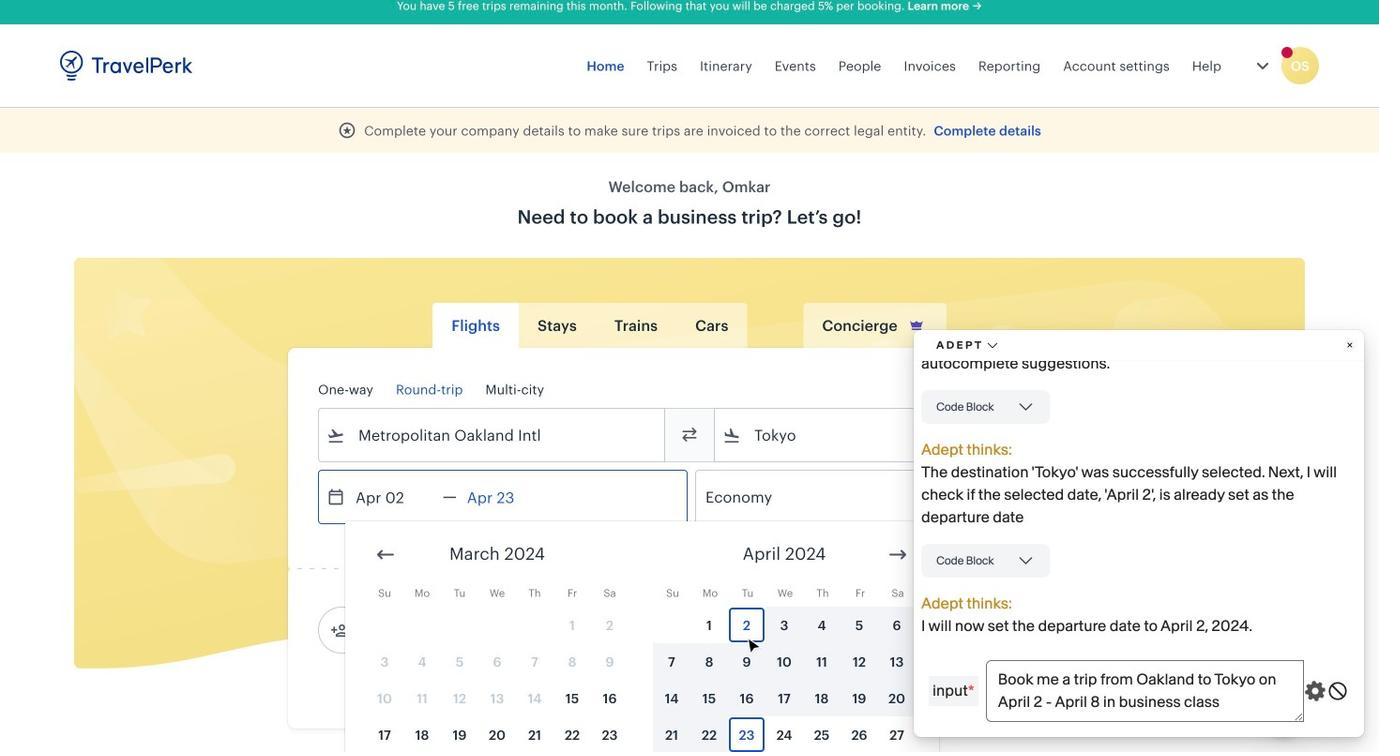 Task type: vqa. For each thing, say whether or not it's contained in the screenshot.
Move Forward To Switch To The Next Month. ICON
yes



Task type: describe. For each thing, give the bounding box(es) containing it.
To search field
[[742, 421, 1036, 451]]

Depart text field
[[345, 471, 443, 524]]

move backward to switch to the previous month. image
[[375, 544, 397, 566]]

Return text field
[[457, 471, 555, 524]]



Task type: locate. For each thing, give the bounding box(es) containing it.
move forward to switch to the next month. image
[[887, 544, 910, 566]]

calendar application
[[345, 522, 1380, 753]]

From search field
[[345, 421, 640, 451]]



